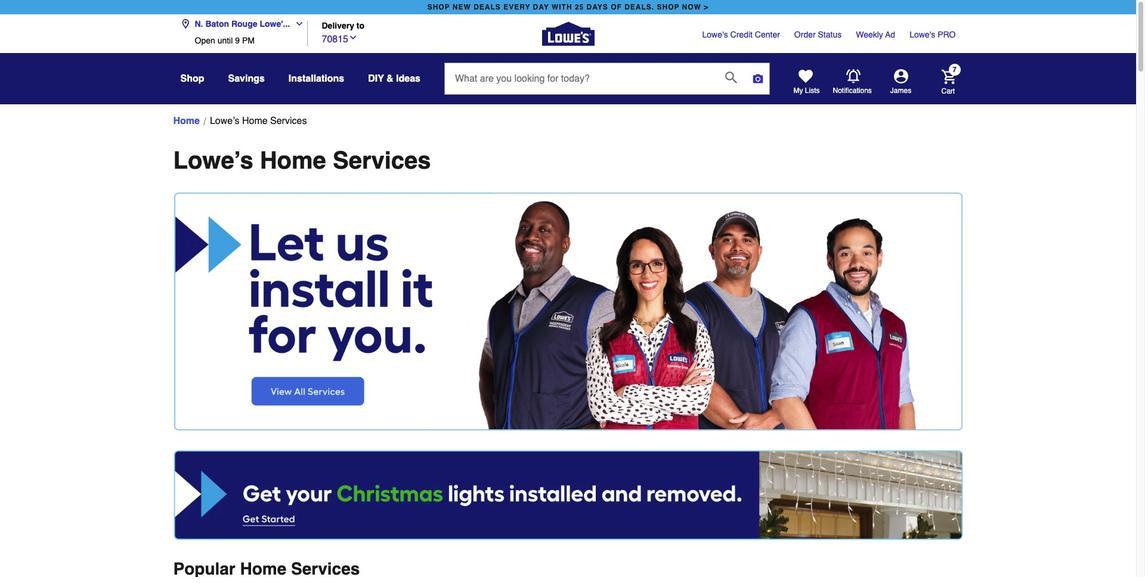 Task type: describe. For each thing, give the bounding box(es) containing it.
of
[[611, 3, 622, 11]]

new
[[453, 3, 471, 11]]

open until 9 pm
[[195, 36, 255, 45]]

james button
[[873, 69, 930, 95]]

installations button
[[289, 68, 344, 90]]

shop new deals every day with 25 days of deals. shop now > link
[[425, 0, 711, 14]]

installations
[[289, 73, 344, 84]]

pro
[[938, 30, 956, 39]]

order
[[795, 30, 816, 39]]

weekly ad link
[[856, 29, 896, 41]]

Search Query text field
[[445, 63, 716, 94]]

center
[[755, 30, 780, 39]]

baton
[[205, 19, 229, 29]]

deals.
[[625, 3, 655, 11]]

lowe's home improvement notification center image
[[846, 69, 861, 83]]

shop new deals every day with 25 days of deals. shop now >
[[428, 3, 709, 11]]

1 shop from the left
[[428, 3, 450, 11]]

lowe's home improvement logo image
[[542, 7, 595, 60]]

savings button
[[228, 68, 265, 90]]

delivery
[[322, 21, 354, 31]]

lowe's home improvement cart image
[[942, 70, 956, 84]]

chevron down image
[[348, 33, 358, 42]]

credit
[[731, 30, 753, 39]]

weekly
[[856, 30, 884, 39]]

n.
[[195, 19, 203, 29]]

chevron down image
[[290, 19, 304, 29]]

home down shop
[[173, 116, 200, 126]]

lists
[[805, 87, 820, 95]]

every
[[504, 3, 531, 11]]

70815 button
[[322, 31, 358, 46]]

savings
[[228, 73, 265, 84]]

lowe's for lowe's pro
[[910, 30, 936, 39]]

get your christmas lights installed and removed. get started. image
[[173, 451, 963, 540]]

day
[[533, 3, 549, 11]]

to
[[357, 21, 365, 31]]

delivery to
[[322, 21, 365, 31]]

my
[[794, 87, 803, 95]]



Task type: locate. For each thing, give the bounding box(es) containing it.
1 lowe's from the left
[[703, 30, 728, 39]]

diy & ideas button
[[368, 68, 421, 90]]

lowe's credit center link
[[703, 29, 780, 41]]

open
[[195, 36, 215, 45]]

camera image
[[752, 73, 764, 85]]

shop left now
[[657, 3, 680, 11]]

cart
[[942, 87, 955, 95]]

1 horizontal spatial shop
[[657, 3, 680, 11]]

lowe's down home link
[[173, 147, 253, 174]]

1 vertical spatial lowe's home services
[[173, 147, 431, 174]]

my lists
[[794, 87, 820, 95]]

weekly ad
[[856, 30, 896, 39]]

lowe's for lowe's credit center
[[703, 30, 728, 39]]

lowe's
[[703, 30, 728, 39], [910, 30, 936, 39]]

&
[[387, 73, 394, 84]]

notifications
[[833, 86, 872, 95]]

lowe's inside lowe's pro link
[[910, 30, 936, 39]]

n. baton rouge lowe'...
[[195, 19, 290, 29]]

now
[[682, 3, 702, 11]]

lowe's pro link
[[910, 29, 956, 41]]

lowe's pro
[[910, 30, 956, 39]]

lowe's home services
[[210, 116, 307, 126], [173, 147, 431, 174]]

lowe's
[[210, 116, 240, 126], [173, 147, 253, 174]]

0 vertical spatial lowe's
[[210, 116, 240, 126]]

let us install it for you. view all services. image
[[173, 193, 963, 432]]

0 vertical spatial lowe's home services
[[210, 116, 307, 126]]

lowe's home improvement lists image
[[799, 69, 813, 84]]

lowe's left credit
[[703, 30, 728, 39]]

diy & ideas
[[368, 73, 421, 84]]

>
[[704, 3, 709, 11]]

days
[[587, 3, 608, 11]]

home
[[173, 116, 200, 126], [242, 116, 268, 126], [260, 147, 326, 174]]

status
[[818, 30, 842, 39]]

7
[[953, 66, 957, 74]]

1 vertical spatial lowe's
[[173, 147, 253, 174]]

lowe'...
[[260, 19, 290, 29]]

9
[[235, 36, 240, 45]]

1 horizontal spatial lowe's
[[910, 30, 936, 39]]

home link
[[173, 114, 200, 128]]

70815
[[322, 34, 348, 44]]

shop button
[[180, 68, 204, 90]]

order status
[[795, 30, 842, 39]]

lowe's credit center
[[703, 30, 780, 39]]

with
[[552, 3, 573, 11]]

search image
[[726, 71, 737, 83]]

diy
[[368, 73, 384, 84]]

shop left new on the top of page
[[428, 3, 450, 11]]

pm
[[242, 36, 255, 45]]

2 shop from the left
[[657, 3, 680, 11]]

n. baton rouge lowe'... button
[[180, 12, 309, 36]]

services
[[270, 116, 307, 126], [333, 147, 431, 174]]

shop
[[180, 73, 204, 84]]

ad
[[886, 30, 896, 39]]

0 horizontal spatial lowe's
[[703, 30, 728, 39]]

my lists link
[[794, 69, 820, 95]]

0 horizontal spatial shop
[[428, 3, 450, 11]]

lowe's left pro
[[910, 30, 936, 39]]

0 horizontal spatial services
[[270, 116, 307, 126]]

until
[[218, 36, 233, 45]]

1 horizontal spatial services
[[333, 147, 431, 174]]

deals
[[474, 3, 501, 11]]

lowe's home services down savings "button"
[[210, 116, 307, 126]]

location image
[[180, 19, 190, 29]]

2 lowe's from the left
[[910, 30, 936, 39]]

lowe's home services down lowe's home services link
[[173, 147, 431, 174]]

order status link
[[795, 29, 842, 41]]

shop
[[428, 3, 450, 11], [657, 3, 680, 11]]

lowe's home services link
[[210, 114, 307, 128]]

lowe's right home link
[[210, 116, 240, 126]]

home down lowe's home services link
[[260, 147, 326, 174]]

1 vertical spatial services
[[333, 147, 431, 174]]

ideas
[[396, 73, 421, 84]]

rouge
[[231, 19, 257, 29]]

james
[[891, 87, 912, 95]]

25
[[575, 3, 584, 11]]

lowe's inside lowe's credit center link
[[703, 30, 728, 39]]

home down savings "button"
[[242, 116, 268, 126]]

None search field
[[444, 63, 770, 106]]

0 vertical spatial services
[[270, 116, 307, 126]]



Task type: vqa. For each thing, say whether or not it's contained in the screenshot.
".00"
no



